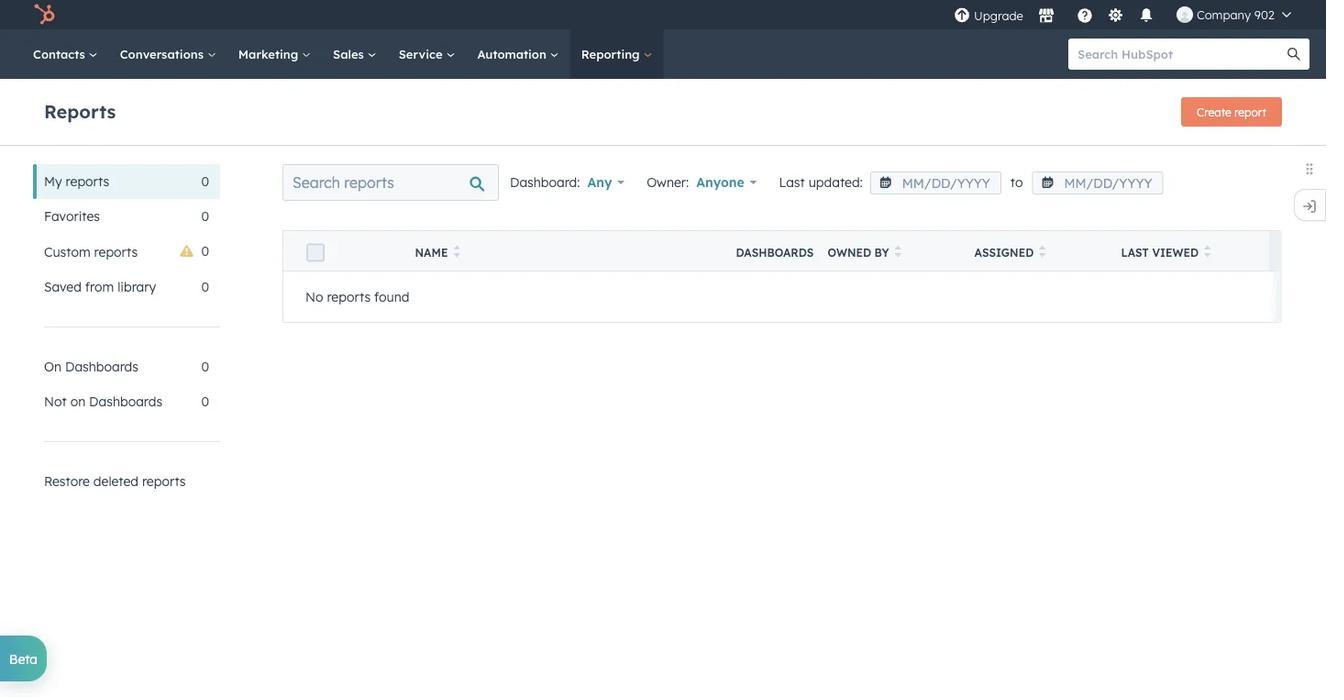 Task type: describe. For each thing, give the bounding box(es) containing it.
on
[[44, 359, 62, 375]]

on dashboards
[[44, 359, 139, 375]]

contacts link
[[22, 29, 109, 79]]

Search reports search field
[[283, 164, 499, 201]]

reports
[[44, 100, 116, 122]]

assigned
[[975, 246, 1034, 260]]

owner:
[[647, 174, 689, 190]]

0 for my reports
[[201, 173, 209, 189]]

reports for my
[[66, 173, 109, 189]]

mateo roberts image
[[1177, 6, 1193, 23]]

0 for favorites
[[201, 208, 209, 224]]

anyone button
[[697, 170, 757, 195]]

1 vertical spatial dashboards
[[65, 359, 139, 375]]

create
[[1197, 105, 1232, 119]]

saved from library
[[44, 279, 156, 295]]

deleted
[[93, 473, 139, 489]]

viewed
[[1153, 246, 1199, 260]]

reports inside button
[[142, 473, 186, 489]]

reports for no
[[327, 289, 371, 305]]

2 vertical spatial dashboards
[[89, 394, 162, 410]]

sales
[[333, 46, 368, 61]]

help image
[[1077, 8, 1093, 25]]

marketplaces button
[[1027, 0, 1066, 29]]

sales link
[[322, 29, 388, 79]]

0 for not on dashboards
[[201, 394, 209, 410]]

favorites
[[44, 208, 100, 224]]

press to sort. image for assigned
[[1040, 245, 1046, 258]]

settings link
[[1104, 5, 1127, 24]]

902
[[1255, 7, 1275, 22]]

custom reports
[[44, 244, 138, 260]]

marketing link
[[227, 29, 322, 79]]

create report
[[1197, 105, 1267, 119]]

restore
[[44, 473, 90, 489]]

owned by button
[[806, 231, 953, 271]]

marketing
[[238, 46, 302, 61]]

0 for on dashboards
[[201, 359, 209, 375]]

service
[[399, 46, 446, 61]]

company 902 button
[[1166, 0, 1303, 29]]

menu containing company 902
[[952, 0, 1304, 29]]

press to sort. image for owned by
[[895, 245, 902, 258]]

3 0 from the top
[[201, 243, 209, 259]]

any button
[[588, 170, 625, 195]]

search button
[[1279, 39, 1310, 70]]

company 902
[[1197, 7, 1275, 22]]

name button
[[393, 231, 714, 271]]



Task type: vqa. For each thing, say whether or not it's contained in the screenshot.
the left Last
yes



Task type: locate. For each thing, give the bounding box(es) containing it.
press to sort. image right viewed
[[1205, 245, 1211, 258]]

reports
[[66, 173, 109, 189], [94, 244, 138, 260], [327, 289, 371, 305], [142, 473, 186, 489]]

2 press to sort. image from the left
[[1040, 245, 1046, 258]]

last
[[779, 174, 805, 190], [1121, 246, 1149, 260]]

any
[[588, 174, 612, 190]]

2 0 from the top
[[201, 208, 209, 224]]

upgrade image
[[954, 8, 970, 24]]

my
[[44, 173, 62, 189]]

0
[[201, 173, 209, 189], [201, 208, 209, 224], [201, 243, 209, 259], [201, 279, 209, 295], [201, 359, 209, 375], [201, 394, 209, 410]]

Search HubSpot search field
[[1069, 39, 1293, 70]]

press to sort. image inside name button
[[454, 245, 460, 258]]

press to sort. element for last viewed
[[1205, 245, 1211, 261]]

notifications button
[[1131, 0, 1162, 29]]

press to sort. image right name
[[454, 245, 460, 258]]

4 press to sort. element from the left
[[1205, 245, 1211, 261]]

reports banner
[[44, 92, 1282, 127]]

1 0 from the top
[[201, 173, 209, 189]]

no reports found
[[305, 289, 410, 305]]

last updated:
[[779, 174, 863, 190]]

0 horizontal spatial last
[[779, 174, 805, 190]]

settings image
[[1108, 8, 1124, 24]]

on
[[70, 394, 85, 410]]

reporting
[[581, 46, 643, 61]]

to
[[1011, 174, 1023, 190]]

last viewed button
[[1099, 231, 1269, 271]]

automation link
[[466, 29, 570, 79]]

2 press to sort. element from the left
[[895, 245, 902, 261]]

dashboard:
[[510, 174, 580, 190]]

hubspot link
[[22, 4, 69, 26]]

restore deleted reports button
[[33, 464, 220, 499]]

press to sort. element for assigned
[[1040, 245, 1046, 261]]

my reports
[[44, 173, 109, 189]]

press to sort. element right name
[[454, 245, 460, 261]]

name
[[415, 246, 448, 260]]

search image
[[1288, 48, 1301, 61]]

dashboards right on
[[89, 394, 162, 410]]

conversations link
[[109, 29, 227, 79]]

1 horizontal spatial press to sort. image
[[1040, 245, 1046, 258]]

marketplaces image
[[1038, 8, 1055, 25]]

press to sort. image right by
[[895, 245, 902, 258]]

last inside last viewed button
[[1121, 246, 1149, 260]]

press to sort. element
[[454, 245, 460, 261], [895, 245, 902, 261], [1040, 245, 1046, 261], [1205, 245, 1211, 261]]

press to sort. element inside name button
[[454, 245, 460, 261]]

4 0 from the top
[[201, 279, 209, 295]]

press to sort. image inside 'owned by' button
[[895, 245, 902, 258]]

press to sort. image
[[895, 245, 902, 258], [1205, 245, 1211, 258]]

last left updated:
[[779, 174, 805, 190]]

beta button
[[0, 636, 47, 682]]

report
[[1235, 105, 1267, 119]]

library
[[118, 279, 156, 295]]

not on dashboards
[[44, 394, 162, 410]]

reports right no at the top left of page
[[327, 289, 371, 305]]

3 press to sort. element from the left
[[1040, 245, 1046, 261]]

menu
[[952, 0, 1304, 29]]

beta
[[9, 651, 38, 667]]

owned by
[[828, 246, 889, 260]]

1 press to sort. image from the left
[[454, 245, 460, 258]]

last for last updated:
[[779, 174, 805, 190]]

service link
[[388, 29, 466, 79]]

press to sort. image inside assigned button
[[1040, 245, 1046, 258]]

0 horizontal spatial press to sort. image
[[895, 245, 902, 258]]

conversations
[[120, 46, 207, 61]]

press to sort. image for last viewed
[[1205, 245, 1211, 258]]

last left viewed
[[1121, 246, 1149, 260]]

6 0 from the top
[[201, 394, 209, 410]]

by
[[875, 246, 889, 260]]

press to sort. image inside last viewed button
[[1205, 245, 1211, 258]]

press to sort. element right viewed
[[1205, 245, 1211, 261]]

press to sort. element inside 'owned by' button
[[895, 245, 902, 261]]

0 vertical spatial last
[[779, 174, 805, 190]]

0 for saved from library
[[201, 279, 209, 295]]

from
[[85, 279, 114, 295]]

press to sort. image
[[454, 245, 460, 258], [1040, 245, 1046, 258]]

restore deleted reports
[[44, 473, 186, 489]]

updated:
[[809, 174, 863, 190]]

1 press to sort. element from the left
[[454, 245, 460, 261]]

press to sort. image right assigned
[[1040, 245, 1046, 258]]

last viewed
[[1121, 246, 1199, 260]]

automation
[[477, 46, 550, 61]]

1 horizontal spatial last
[[1121, 246, 1149, 260]]

reports up "saved from library"
[[94, 244, 138, 260]]

press to sort. image for name
[[454, 245, 460, 258]]

press to sort. element inside assigned button
[[1040, 245, 1046, 261]]

press to sort. element for name
[[454, 245, 460, 261]]

press to sort. element for owned by
[[895, 245, 902, 261]]

not
[[44, 394, 67, 410]]

create report link
[[1182, 97, 1282, 127]]

0 horizontal spatial press to sort. image
[[454, 245, 460, 258]]

assigned button
[[953, 231, 1099, 271]]

reports right my at top left
[[66, 173, 109, 189]]

hubspot image
[[33, 4, 55, 26]]

MM/DD/YYYY text field
[[1032, 171, 1164, 194]]

custom
[[44, 244, 91, 260]]

dashboards left 'owned'
[[736, 246, 814, 260]]

company
[[1197, 7, 1251, 22]]

press to sort. element inside last viewed button
[[1205, 245, 1211, 261]]

press to sort. element right assigned
[[1040, 245, 1046, 261]]

0 vertical spatial dashboards
[[736, 246, 814, 260]]

5 0 from the top
[[201, 359, 209, 375]]

upgrade
[[974, 8, 1024, 23]]

reports right deleted
[[142, 473, 186, 489]]

notifications image
[[1138, 8, 1155, 25]]

help button
[[1070, 0, 1101, 29]]

1 horizontal spatial press to sort. image
[[1205, 245, 1211, 258]]

1 press to sort. image from the left
[[895, 245, 902, 258]]

MM/DD/YYYY text field
[[870, 171, 1002, 194]]

anyone
[[697, 174, 745, 190]]

found
[[374, 289, 410, 305]]

2 press to sort. image from the left
[[1205, 245, 1211, 258]]

press to sort. element right by
[[895, 245, 902, 261]]

dashboards up not on dashboards
[[65, 359, 139, 375]]

no
[[305, 289, 323, 305]]

reports for custom
[[94, 244, 138, 260]]

contacts
[[33, 46, 89, 61]]

dashboards
[[736, 246, 814, 260], [65, 359, 139, 375], [89, 394, 162, 410]]

1 vertical spatial last
[[1121, 246, 1149, 260]]

last for last viewed
[[1121, 246, 1149, 260]]

saved
[[44, 279, 82, 295]]

reporting link
[[570, 29, 664, 79]]

owned
[[828, 246, 872, 260]]



